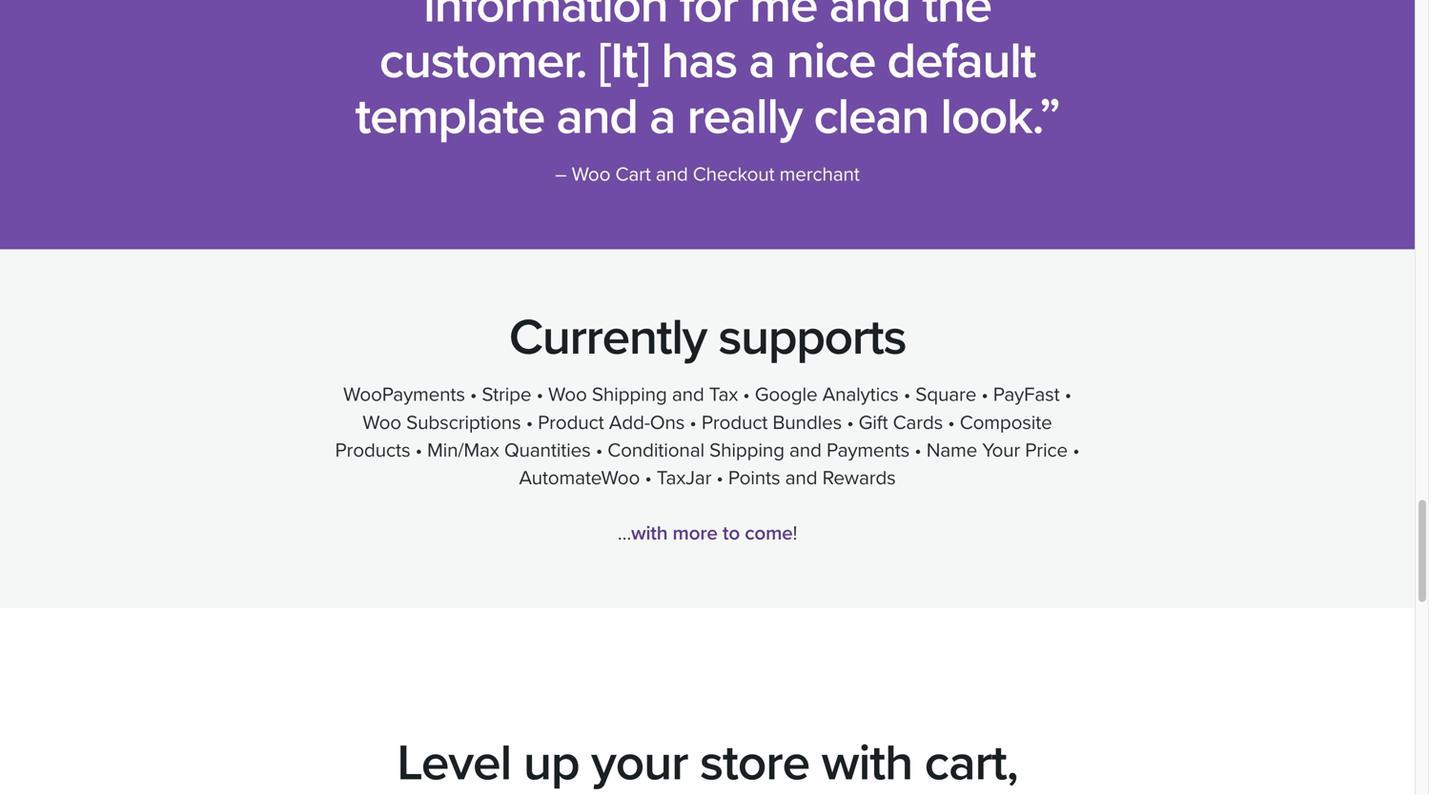 Task type: locate. For each thing, give the bounding box(es) containing it.
1 horizontal spatial shipping
[[710, 438, 785, 462]]

price
[[1025, 438, 1068, 462]]

store
[[700, 733, 810, 794]]

…
[[618, 522, 631, 545]]

1 vertical spatial with
[[822, 733, 913, 794]]

shipping up the add-
[[592, 383, 667, 407]]

shipping
[[592, 383, 667, 407], [710, 438, 785, 462]]

ons
[[650, 411, 685, 435]]

analytics
[[823, 383, 899, 407]]

merchant
[[780, 162, 860, 186]]

composite
[[960, 411, 1052, 435]]

google
[[755, 383, 818, 407]]

0 vertical spatial with
[[631, 522, 668, 545]]

• right price
[[1073, 438, 1080, 462]]

–
[[555, 162, 567, 186]]

woo up the quantities
[[548, 383, 587, 407]]

and
[[656, 162, 688, 186], [672, 383, 704, 407], [790, 438, 822, 462], [785, 466, 818, 490], [571, 789, 654, 795]]

currently
[[509, 307, 707, 368]]

stripe
[[482, 383, 532, 407]]

up
[[523, 733, 579, 794]]

with
[[631, 522, 668, 545], [822, 733, 913, 794]]

min/max
[[427, 438, 499, 462]]

– woo cart and checkout merchant
[[555, 162, 860, 186]]

• up cards at the bottom
[[904, 383, 911, 407]]

1 product from the left
[[538, 411, 604, 435]]

• up automatewoo at the bottom
[[596, 438, 603, 462]]

products
[[335, 438, 410, 462]]

1 horizontal spatial product
[[702, 411, 768, 435]]

shipping up points
[[710, 438, 785, 462]]

woo right –
[[572, 162, 611, 186]]

•
[[470, 383, 477, 407], [536, 383, 543, 407], [743, 383, 750, 407], [904, 383, 911, 407], [982, 383, 989, 407], [1065, 383, 1072, 407], [526, 411, 533, 435], [690, 411, 697, 435], [847, 411, 854, 435], [948, 411, 955, 435], [415, 438, 422, 462], [596, 438, 603, 462], [915, 438, 922, 462], [1073, 438, 1080, 462], [645, 466, 652, 490], [717, 466, 723, 490]]

currently supports
[[509, 307, 906, 368]]

with more to come link
[[631, 522, 793, 545]]

tax
[[709, 383, 738, 407]]

woopayments
[[343, 383, 465, 407]]

1 vertical spatial shipping
[[710, 438, 785, 462]]

• down the conditional
[[645, 466, 652, 490]]

checkout
[[693, 162, 775, 186]]

… with more to come !
[[618, 522, 797, 545]]

1 vertical spatial woo
[[548, 383, 587, 407]]

order
[[666, 789, 782, 795]]

points
[[728, 466, 780, 490]]

• left points
[[717, 466, 723, 490]]

1 horizontal spatial with
[[822, 733, 913, 794]]

product down tax
[[702, 411, 768, 435]]

checkout,
[[350, 789, 559, 795]]

woo
[[572, 162, 611, 186], [548, 383, 587, 407], [363, 411, 401, 435]]

0 horizontal spatial product
[[538, 411, 604, 435]]

payments
[[827, 438, 910, 462]]

rewards
[[823, 466, 896, 490]]

0 horizontal spatial shipping
[[592, 383, 667, 407]]

with inside level up your store with cart, checkout, and order confirmatio
[[822, 733, 913, 794]]

your
[[591, 733, 688, 794]]

payfast
[[993, 383, 1060, 407]]

quantities
[[504, 438, 591, 462]]

product up the quantities
[[538, 411, 604, 435]]

woo up products
[[363, 411, 401, 435]]

!
[[793, 522, 797, 545]]

• right tax
[[743, 383, 750, 407]]

• left gift
[[847, 411, 854, 435]]

product
[[538, 411, 604, 435], [702, 411, 768, 435]]

• up composite
[[982, 383, 989, 407]]



Task type: vqa. For each thing, say whether or not it's contained in the screenshot.
Currently
yes



Task type: describe. For each thing, give the bounding box(es) containing it.
• up name
[[948, 411, 955, 435]]

• down cards at the bottom
[[915, 438, 922, 462]]

2 vertical spatial woo
[[363, 411, 401, 435]]

and inside level up your store with cart, checkout, and order confirmatio
[[571, 789, 654, 795]]

add-
[[609, 411, 650, 435]]

square
[[916, 383, 977, 407]]

0 vertical spatial shipping
[[592, 383, 667, 407]]

conditional
[[608, 438, 705, 462]]

come
[[745, 522, 793, 545]]

taxjar
[[657, 466, 712, 490]]

bundles
[[773, 411, 842, 435]]

more
[[673, 522, 718, 545]]

• right ons
[[690, 411, 697, 435]]

to
[[723, 522, 740, 545]]

0 vertical spatial woo
[[572, 162, 611, 186]]

• left min/max
[[415, 438, 422, 462]]

automatewoo
[[519, 466, 640, 490]]

subscriptions
[[406, 411, 521, 435]]

name
[[927, 438, 978, 462]]

level up your store with cart, checkout, and order confirmatio
[[350, 733, 1065, 795]]

0 horizontal spatial with
[[631, 522, 668, 545]]

level
[[397, 733, 511, 794]]

• up the subscriptions
[[470, 383, 477, 407]]

2 product from the left
[[702, 411, 768, 435]]

your
[[982, 438, 1020, 462]]

cards
[[893, 411, 943, 435]]

• right payfast
[[1065, 383, 1072, 407]]

• right stripe
[[536, 383, 543, 407]]

gift
[[859, 411, 888, 435]]

cart,
[[925, 733, 1018, 794]]

woopayments • stripe • woo shipping and tax • google analytics • square • payfast • woo subscriptions • product add-ons • product bundles • gift cards • composite products • min/max quantities • conditional shipping and payments • name your price • automatewoo • taxjar • points and rewards
[[335, 383, 1080, 490]]

• up the quantities
[[526, 411, 533, 435]]

cart
[[616, 162, 651, 186]]

supports
[[718, 307, 906, 368]]



